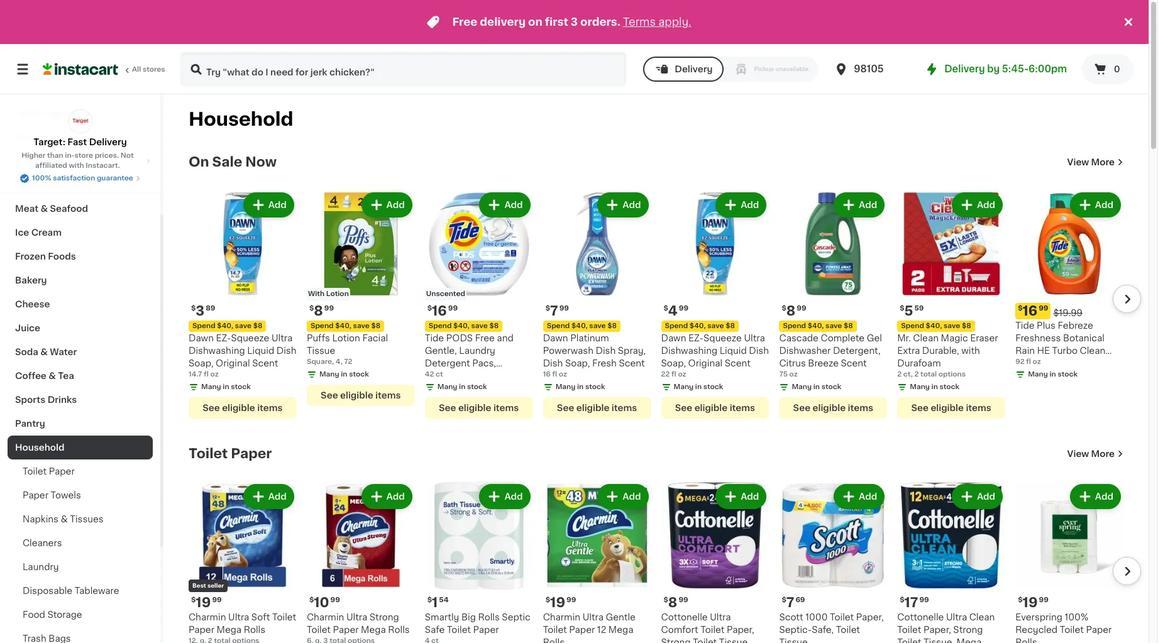 Task type: vqa. For each thing, say whether or not it's contained in the screenshot.


Task type: locate. For each thing, give the bounding box(es) containing it.
towels
[[51, 491, 81, 500]]

cottonelle for 8
[[661, 613, 708, 622]]

ultra for cottonelle ultra comfort toilet paper, strong toilet tissu
[[710, 613, 731, 622]]

ez- for 3
[[216, 334, 231, 343]]

7 $40, from the left
[[926, 323, 942, 330]]

many in stock for dawn ez-squeeze ultra dishwashing liquid dish soap, original scent 14.7 fl oz
[[201, 384, 251, 391]]

0 vertical spatial lotion
[[326, 291, 349, 297]]

add button
[[244, 194, 293, 216], [363, 194, 411, 216], [481, 194, 529, 216], [599, 194, 648, 216], [717, 194, 766, 216], [835, 194, 884, 216], [954, 194, 1002, 216], [1072, 194, 1120, 216], [244, 486, 293, 508], [363, 486, 411, 508], [481, 486, 529, 508], [599, 486, 648, 508], [717, 486, 766, 508], [835, 486, 884, 508], [954, 486, 1002, 508], [1072, 486, 1120, 508]]

ez- inside dawn ez-squeeze ultra dishwashing liquid dish soap, original scent 14.7 fl oz
[[216, 334, 231, 343]]

99 inside 'element'
[[1039, 305, 1049, 312]]

strong down comfort
[[661, 638, 691, 643]]

2 dawn from the left
[[543, 334, 568, 343]]

clean left everspring
[[970, 613, 995, 622]]

3 $ 19 99 from the left
[[1018, 596, 1049, 609]]

toilet inside smartly big rolls septic safe toilet paper
[[447, 626, 471, 635]]

toilet
[[189, 447, 228, 460], [23, 467, 47, 476], [272, 613, 296, 622], [830, 613, 854, 622], [307, 626, 331, 635], [447, 626, 471, 635], [543, 626, 567, 635], [701, 626, 725, 635], [836, 626, 860, 635], [898, 626, 922, 635], [1060, 626, 1084, 635], [693, 638, 717, 643], [898, 638, 922, 643]]

fresh up higher
[[15, 133, 40, 142]]

spend $40, save $8 down 89
[[192, 323, 263, 330]]

1 horizontal spatial $ 8 99
[[664, 596, 689, 609]]

2 horizontal spatial clean
[[1080, 347, 1106, 355]]

strong inside 'cottonelle ultra clean toilet paper, strong toilet tissue, me'
[[954, 626, 983, 635]]

1 horizontal spatial charmin
[[307, 613, 344, 622]]

cascade complete gel dishwasher detergent, citrus breeze scent 75 oz
[[780, 334, 882, 378]]

soft
[[252, 613, 270, 622]]

save for cascade complete gel dishwasher detergent, citrus breeze scent 75 oz
[[826, 323, 843, 330]]

2 ez- from the left
[[689, 334, 704, 343]]

$8 up dawn ez-squeeze ultra dishwashing liquid dish soap, original scent 14.7 fl oz
[[253, 323, 263, 330]]

2 2 from the left
[[915, 371, 919, 378]]

0 horizontal spatial 16
[[432, 304, 447, 318]]

eligible for dawn ez-squeeze ultra dishwashing liquid dish soap, original scent 14.7 fl oz
[[222, 404, 255, 413]]

items for dawn ez-squeeze ultra dishwashing liquid dish soap, original scent 14.7 fl oz
[[257, 404, 283, 413]]

$ 5 59
[[900, 304, 924, 318]]

7 for spend
[[550, 304, 558, 318]]

item carousel region
[[171, 185, 1142, 426], [171, 477, 1142, 643]]

with
[[308, 291, 325, 297]]

2 vertical spatial clean
[[970, 613, 995, 622]]

Search field
[[181, 53, 626, 86]]

squeeze inside dawn ez-squeeze ultra dishwashing liquid dish soap, original scent 14.7 fl oz
[[231, 334, 269, 343]]

$ 8 99 down with
[[309, 304, 334, 318]]

1 2 from the left
[[898, 371, 902, 378]]

paper, for 17
[[924, 626, 952, 635]]

soap, inside dawn platinum powerwash dish spray, dish soap, fresh scent 16 fl oz
[[565, 359, 590, 368]]

4 $40, from the left
[[572, 323, 588, 330]]

2 right ct,
[[915, 371, 919, 378]]

1 horizontal spatial 16
[[543, 371, 551, 378]]

$ 7 69
[[782, 596, 805, 609]]

spend for dawn ez-squeeze ultra dishwashing liquid dish soap, original scent 14.7 fl oz
[[192, 323, 216, 330]]

spend $40, save $8 up puffs lotion facial tissue square, 4, 72 at the left
[[311, 323, 381, 330]]

save
[[235, 323, 252, 330], [353, 323, 370, 330], [471, 323, 488, 330], [590, 323, 606, 330], [708, 323, 724, 330], [826, 323, 843, 330], [944, 323, 961, 330]]

paper towels link
[[8, 484, 153, 508]]

paper, inside 'cottonelle ultra clean toilet paper, strong toilet tissue, me'
[[924, 626, 952, 635]]

free left and
[[475, 334, 495, 343]]

many in stock for cascade complete gel dishwasher detergent, citrus breeze scent 75 oz
[[792, 384, 842, 391]]

& for soda
[[40, 348, 48, 357]]

bakery link
[[8, 269, 153, 292]]

dawn platinum powerwash dish spray, dish soap, fresh scent 16 fl oz
[[543, 334, 646, 378]]

squeeze inside dawn ez-squeeze ultra dishwashing liquid dish soap, original scent 22 fl oz
[[704, 334, 742, 343]]

1 horizontal spatial strong
[[661, 638, 691, 643]]

spend $40, save $8 for mr. clean magic eraser extra durable, with durafoam 2 ct, 2 total options
[[902, 323, 972, 330]]

eggs
[[51, 157, 74, 165]]

6 spend from the left
[[783, 323, 806, 330]]

paper inside 'charmin ultra strong toilet paper mega rolls'
[[333, 626, 359, 635]]

0 horizontal spatial paper,
[[727, 626, 755, 635]]

0 horizontal spatial household
[[15, 443, 65, 452]]

laundry down cleaners
[[23, 563, 59, 572]]

2 horizontal spatial $ 19 99
[[1018, 596, 1049, 609]]

1 vertical spatial household
[[15, 443, 65, 452]]

detergent inside tide pods free and gentle, laundry detergent pacs, unscented
[[425, 359, 470, 368]]

2 $40, from the left
[[335, 323, 352, 330]]

1 spend from the left
[[192, 323, 216, 330]]

$8 for mr. clean magic eraser extra durable, with durafoam 2 ct, 2 total options
[[962, 323, 972, 330]]

fresh down "platinum"
[[593, 359, 617, 368]]

2 item carousel region from the top
[[171, 477, 1142, 643]]

mega inside charmin ultra soft toilet paper mega rolls
[[217, 626, 242, 635]]

7 save from the left
[[944, 323, 961, 330]]

fresh for fresh fruit
[[15, 133, 40, 142]]

seller
[[208, 583, 224, 589]]

item carousel region containing 19
[[171, 477, 1142, 643]]

and
[[497, 334, 514, 343]]

0 horizontal spatial toilet paper
[[23, 467, 75, 476]]

paper, inside cottonelle ultra comfort toilet paper, strong toilet tissu
[[727, 626, 755, 635]]

3 left 89
[[196, 304, 205, 318]]

ez- inside dawn ez-squeeze ultra dishwashing liquid dish soap, original scent 22 fl oz
[[689, 334, 704, 343]]

$8
[[253, 323, 263, 330], [371, 323, 381, 330], [490, 323, 499, 330], [608, 323, 617, 330], [726, 323, 735, 330], [844, 323, 853, 330], [962, 323, 972, 330]]

$ 19 99 for charmin ultra gentle toilet paper 12 mega rolls
[[546, 596, 576, 609]]

& for dairy
[[42, 157, 49, 165]]

items down dawn ez-squeeze ultra dishwashing liquid dish soap, original scent 14.7 fl oz
[[257, 404, 283, 413]]

toilet paper link
[[189, 447, 272, 462], [8, 460, 153, 484]]

save up dawn ez-squeeze ultra dishwashing liquid dish soap, original scent 14.7 fl oz
[[235, 323, 252, 330]]

dishwashing for 3
[[189, 347, 245, 355]]

cream
[[31, 228, 62, 237]]

3 charmin from the left
[[543, 613, 581, 622]]

2 soap, from the left
[[565, 359, 590, 368]]

2 spend from the left
[[311, 323, 334, 330]]

items for cascade complete gel dishwasher detergent, citrus breeze scent 75 oz
[[848, 404, 874, 413]]

2 spend $40, save $8 from the left
[[311, 323, 381, 330]]

2 $ 16 99 from the left
[[1018, 304, 1049, 318]]

$ 19 99 down best seller
[[191, 596, 222, 609]]

2 view from the top
[[1068, 450, 1090, 458]]

fresh for fresh vegetables
[[15, 109, 40, 118]]

1 item carousel region from the top
[[171, 185, 1142, 426]]

7 spend from the left
[[902, 323, 925, 330]]

1 vertical spatial more
[[1092, 450, 1115, 458]]

99 inside $ 7 99
[[560, 305, 569, 312]]

see eligible items button down dawn ez-squeeze ultra dishwashing liquid dish soap, original scent 22 fl oz
[[661, 397, 770, 419]]

1 horizontal spatial ez-
[[689, 334, 704, 343]]

3 soap, from the left
[[661, 359, 686, 368]]

0 horizontal spatial tide
[[425, 334, 444, 343]]

1 horizontal spatial $ 19 99
[[546, 596, 576, 609]]

54
[[439, 597, 449, 604]]

coffee & tea
[[15, 372, 74, 381]]

see down the square,
[[321, 391, 338, 400]]

product group containing 17
[[898, 482, 1006, 643]]

see eligible items down the options
[[912, 404, 992, 413]]

mega left safe
[[361, 626, 386, 635]]

strong up tissue,
[[954, 626, 983, 635]]

items for puffs lotion facial tissue square, 4, 72
[[376, 391, 401, 400]]

delivery down apply.
[[675, 65, 713, 74]]

septic-
[[780, 626, 812, 635]]

3 dawn from the left
[[661, 334, 687, 343]]

5 spend from the left
[[665, 323, 688, 330]]

cottonelle inside cottonelle ultra comfort toilet paper, strong toilet tissu
[[661, 613, 708, 622]]

1 ez- from the left
[[216, 334, 231, 343]]

1 horizontal spatial laundry
[[459, 347, 496, 355]]

charmin down best seller
[[189, 613, 226, 622]]

mega
[[217, 626, 242, 635], [361, 626, 386, 635], [609, 626, 634, 635]]

tissue up the square,
[[307, 347, 336, 355]]

many
[[319, 371, 339, 378], [1029, 371, 1048, 378], [201, 384, 221, 391], [438, 384, 458, 391], [556, 384, 576, 391], [674, 384, 694, 391], [792, 384, 812, 391], [910, 384, 930, 391]]

save up facial at the bottom left of the page
[[353, 323, 370, 330]]

botanical
[[1064, 334, 1105, 343]]

spend $40, save $8 up "platinum"
[[547, 323, 617, 330]]

1 $8 from the left
[[253, 323, 263, 330]]

freshness
[[1016, 334, 1061, 343]]

1 horizontal spatial 19
[[550, 596, 566, 609]]

2 view more link from the top
[[1068, 448, 1124, 460]]

8 for puffs
[[314, 304, 323, 318]]

$8 up and
[[490, 323, 499, 330]]

1 19 from the left
[[196, 596, 211, 609]]

0 vertical spatial 100%
[[32, 175, 51, 182]]

view more link for spend $40, save $8
[[1068, 156, 1124, 169]]

liquid inside dawn ez-squeeze ultra dishwashing liquid dish soap, original scent 22 fl oz
[[720, 347, 747, 355]]

squeeze for 4
[[704, 334, 742, 343]]

lotion inside puffs lotion facial tissue square, 4, 72
[[332, 334, 360, 343]]

fresh inside dawn platinum powerwash dish spray, dish soap, fresh scent 16 fl oz
[[593, 359, 617, 368]]

many for puffs lotion facial tissue square, 4, 72
[[319, 371, 339, 378]]

0 horizontal spatial strong
[[370, 613, 399, 622]]

scent down spray,
[[619, 359, 645, 368]]

eligible down '72'
[[340, 391, 373, 400]]

tableware
[[75, 587, 119, 596]]

1 vertical spatial lotion
[[332, 334, 360, 343]]

rolls
[[478, 613, 500, 622], [244, 626, 265, 635], [388, 626, 410, 635], [543, 638, 565, 643], [1016, 638, 1038, 643]]

fresh vegetables
[[15, 109, 94, 118]]

4 scent from the left
[[841, 359, 867, 368]]

0 horizontal spatial 7
[[550, 304, 558, 318]]

see down dawn ez-squeeze ultra dishwashing liquid dish soap, original scent 22 fl oz
[[675, 404, 693, 413]]

99
[[324, 305, 334, 312], [448, 305, 458, 312], [560, 305, 569, 312], [679, 305, 689, 312], [797, 305, 807, 312], [1039, 305, 1049, 312], [212, 597, 222, 604], [331, 597, 340, 604], [567, 597, 576, 604], [679, 597, 689, 604], [920, 597, 930, 604], [1039, 597, 1049, 604]]

paper inside "everspring 100% recycled toilet paper rolls"
[[1087, 626, 1112, 635]]

16 up pods
[[432, 304, 447, 318]]

many in stock down dawn platinum powerwash dish spray, dish soap, fresh scent 16 fl oz
[[556, 384, 605, 391]]

0 horizontal spatial 8
[[314, 304, 323, 318]]

detergent down 92 fl oz
[[1016, 372, 1061, 380]]

2 horizontal spatial charmin
[[543, 613, 581, 622]]

affiliated
[[35, 162, 67, 169]]

1 vertical spatial tissue
[[780, 638, 808, 643]]

1 mega from the left
[[217, 626, 242, 635]]

paper inside charmin ultra gentle toilet paper 12 mega rolls
[[569, 626, 595, 635]]

1 spend $40, save $8 from the left
[[192, 323, 263, 330]]

mega for 19
[[217, 626, 242, 635]]

4 $8 from the left
[[608, 323, 617, 330]]

0 horizontal spatial liquid
[[247, 347, 274, 355]]

0 horizontal spatial cottonelle
[[661, 613, 708, 622]]

1 vertical spatial unscented
[[425, 372, 474, 380]]

see eligible items for mr. clean magic eraser extra durable, with durafoam 2 ct, 2 total options
[[912, 404, 992, 413]]

$ 19 99
[[191, 596, 222, 609], [546, 596, 576, 609], [1018, 596, 1049, 609]]

$ 19 99 for everspring 100% recycled toilet paper rolls
[[1018, 596, 1049, 609]]

ultra for charmin ultra strong toilet paper mega rolls
[[347, 613, 367, 622]]

1 horizontal spatial 8
[[669, 596, 678, 609]]

1 dishwashing from the left
[[189, 347, 245, 355]]

1 cottonelle from the left
[[661, 613, 708, 622]]

$8 for cascade complete gel dishwasher detergent, citrus breeze scent 75 oz
[[844, 323, 853, 330]]

100% right everspring
[[1065, 613, 1089, 622]]

0 horizontal spatial 100%
[[32, 175, 51, 182]]

product group containing 5
[[898, 190, 1006, 419]]

stock for dawn platinum powerwash dish spray, dish soap, fresh scent 16 fl oz
[[586, 384, 605, 391]]

fresh up fresh fruit
[[15, 109, 40, 118]]

5 spend $40, save $8 from the left
[[665, 323, 735, 330]]

2 horizontal spatial dawn
[[661, 334, 687, 343]]

all stores link
[[43, 52, 166, 87]]

0 horizontal spatial laundry
[[23, 563, 59, 572]]

$ inside 'element'
[[1018, 305, 1023, 312]]

1 vertical spatial with
[[962, 347, 981, 355]]

ultra inside 'charmin ultra strong toilet paper mega rolls'
[[347, 613, 367, 622]]

1 $ 19 99 from the left
[[191, 596, 222, 609]]

72
[[344, 358, 353, 365]]

mega inside 'charmin ultra strong toilet paper mega rolls'
[[361, 626, 386, 635]]

0 vertical spatial view more
[[1068, 158, 1115, 167]]

7 spend $40, save $8 from the left
[[902, 323, 972, 330]]

1 horizontal spatial 100%
[[1065, 613, 1089, 622]]

fl right 22
[[672, 371, 677, 378]]

free left delivery
[[453, 17, 478, 27]]

4 spend $40, save $8 from the left
[[547, 323, 617, 330]]

sale
[[212, 155, 242, 169]]

1 horizontal spatial with
[[962, 347, 981, 355]]

paper, inside scott 1000 toilet paper, septic-safe, toilet tissue
[[857, 613, 884, 622]]

1 vertical spatial fresh
[[15, 133, 40, 142]]

many for dawn ez-squeeze ultra dishwashing liquid dish soap, original scent 14.7 fl oz
[[201, 384, 221, 391]]

on
[[528, 17, 543, 27]]

tide inside tide plus febreze freshness botanical rain he turbo clean liquid laundry detergent
[[1016, 321, 1035, 330]]

service type group
[[644, 57, 819, 82]]

save for puffs lotion facial tissue square, 4, 72
[[353, 323, 370, 330]]

product group
[[189, 190, 297, 419], [307, 190, 415, 406], [425, 190, 533, 419], [543, 190, 651, 419], [661, 190, 770, 419], [780, 190, 888, 419], [898, 190, 1006, 419], [1016, 190, 1124, 382], [189, 482, 297, 643], [307, 482, 415, 643], [425, 482, 533, 643], [543, 482, 651, 643], [661, 482, 770, 643], [780, 482, 888, 643], [898, 482, 1006, 643], [1016, 482, 1124, 643]]

0 vertical spatial tide
[[1016, 321, 1035, 330]]

8 up cascade
[[787, 304, 796, 318]]

3 mega from the left
[[609, 626, 634, 635]]

spend $40, save $8 down $ 4 99
[[665, 323, 735, 330]]

citrus
[[780, 359, 806, 368]]

stock down "turbo"
[[1058, 371, 1078, 378]]

spend down $ 7 99 on the top left of the page
[[547, 323, 570, 330]]

0 horizontal spatial with
[[69, 162, 84, 169]]

dishwashing for 4
[[661, 347, 718, 355]]

1 horizontal spatial 3
[[571, 17, 578, 27]]

oz down powerwash
[[559, 371, 567, 378]]

0 vertical spatial with
[[69, 162, 84, 169]]

item carousel region for toilet paper
[[171, 477, 1142, 643]]

3 $8 from the left
[[490, 323, 499, 330]]

snacks
[[15, 181, 48, 189]]

ultra for charmin ultra soft toilet paper mega rolls
[[228, 613, 249, 622]]

0 vertical spatial strong
[[370, 613, 399, 622]]

dishwashing inside dawn ez-squeeze ultra dishwashing liquid dish soap, original scent 14.7 fl oz
[[189, 347, 245, 355]]

big
[[462, 613, 476, 622]]

see eligible items button for cascade complete gel dishwasher detergent, citrus breeze scent 75 oz
[[780, 397, 888, 419]]

higher than in-store prices. not affiliated with instacart. link
[[10, 151, 150, 171]]

1 horizontal spatial soap,
[[565, 359, 590, 368]]

1 $ 16 99 from the left
[[428, 304, 458, 318]]

eligible for dawn ez-squeeze ultra dishwashing liquid dish soap, original scent 22 fl oz
[[695, 404, 728, 413]]

4 spend from the left
[[547, 323, 570, 330]]

1 vertical spatial detergent
[[1016, 372, 1061, 380]]

1 soap, from the left
[[189, 359, 214, 368]]

2 horizontal spatial mega
[[609, 626, 634, 635]]

toilet inside charmin ultra gentle toilet paper 12 mega rolls
[[543, 626, 567, 635]]

99 up plus
[[1039, 305, 1049, 312]]

1 horizontal spatial 2
[[915, 371, 919, 378]]

16 up plus
[[1023, 304, 1038, 318]]

original inside dawn ez-squeeze ultra dishwashing liquid dish soap, original scent 14.7 fl oz
[[216, 359, 250, 368]]

2 cottonelle from the left
[[898, 613, 944, 622]]

in for dawn ez-squeeze ultra dishwashing liquid dish soap, original scent 14.7 fl oz
[[223, 384, 229, 391]]

stock down dawn ez-squeeze ultra dishwashing liquid dish soap, original scent 14.7 fl oz
[[231, 384, 251, 391]]

3 19 from the left
[[1023, 596, 1038, 609]]

tide for tide plus febreze freshness botanical rain he turbo clean liquid laundry detergent
[[1016, 321, 1035, 330]]

soap, up 22
[[661, 359, 686, 368]]

$40, up puffs lotion facial tissue square, 4, 72 at the left
[[335, 323, 352, 330]]

dawn down $ 3 89
[[189, 334, 214, 343]]

smartly big rolls septic safe toilet paper
[[425, 613, 531, 635]]

1 $40, from the left
[[217, 323, 233, 330]]

dish left dishwasher on the bottom of the page
[[749, 347, 769, 355]]

1 more from the top
[[1092, 158, 1115, 167]]

cascade
[[780, 334, 819, 343]]

1 horizontal spatial dawn
[[543, 334, 568, 343]]

original inside dawn ez-squeeze ultra dishwashing liquid dish soap, original scent 22 fl oz
[[689, 359, 723, 368]]

5 save from the left
[[708, 323, 724, 330]]

0 horizontal spatial squeeze
[[231, 334, 269, 343]]

0 vertical spatial 3
[[571, 17, 578, 27]]

dawn down 4 at the right of page
[[661, 334, 687, 343]]

$ 16 99
[[428, 304, 458, 318], [1018, 304, 1049, 318]]

2 charmin from the left
[[307, 613, 344, 622]]

6 spend $40, save $8 from the left
[[783, 323, 853, 330]]

in for mr. clean magic eraser extra durable, with durafoam 2 ct, 2 total options
[[932, 384, 938, 391]]

tide inside tide pods free and gentle, laundry detergent pacs, unscented
[[425, 334, 444, 343]]

items down spray,
[[612, 404, 637, 413]]

$ inside $ 4 99
[[664, 305, 669, 312]]

see down powerwash
[[557, 404, 575, 413]]

many down 14.7
[[201, 384, 221, 391]]

delivery inside button
[[675, 65, 713, 74]]

ultra for charmin ultra gentle toilet paper 12 mega rolls
[[583, 613, 604, 622]]

turbo
[[1053, 347, 1078, 355]]

1 vertical spatial view more link
[[1068, 448, 1124, 460]]

original for 4
[[689, 359, 723, 368]]

clean inside 'cottonelle ultra clean toilet paper, strong toilet tissue, me'
[[970, 613, 995, 622]]

1 vertical spatial free
[[475, 334, 495, 343]]

0 horizontal spatial dawn
[[189, 334, 214, 343]]

target: fast delivery logo image
[[68, 109, 92, 133]]

stock down '72'
[[349, 371, 369, 378]]

see eligible items button
[[307, 385, 415, 406], [189, 397, 297, 419], [425, 397, 533, 419], [543, 397, 651, 419], [661, 397, 770, 419], [780, 397, 888, 419], [898, 397, 1006, 419]]

see eligible items button down dawn platinum powerwash dish spray, dish soap, fresh scent 16 fl oz
[[543, 397, 651, 419]]

1 horizontal spatial squeeze
[[704, 334, 742, 343]]

delivery
[[945, 64, 985, 74], [675, 65, 713, 74], [89, 138, 127, 147]]

19 for charmin ultra gentle toilet paper 12 mega rolls
[[550, 596, 566, 609]]

2 horizontal spatial paper,
[[924, 626, 952, 635]]

2 horizontal spatial 8
[[787, 304, 796, 318]]

tissue inside scott 1000 toilet paper, septic-safe, toilet tissue
[[780, 638, 808, 643]]

fresh fruit
[[15, 133, 63, 142]]

1 horizontal spatial cottonelle
[[898, 613, 944, 622]]

0 horizontal spatial $ 19 99
[[191, 596, 222, 609]]

0 horizontal spatial toilet paper link
[[8, 460, 153, 484]]

0 vertical spatial detergent
[[425, 359, 470, 368]]

1 squeeze from the left
[[231, 334, 269, 343]]

unscented down gentle,
[[425, 372, 474, 380]]

in
[[341, 371, 348, 378], [1050, 371, 1057, 378], [223, 384, 229, 391], [459, 384, 466, 391], [577, 384, 584, 391], [696, 384, 702, 391], [814, 384, 820, 391], [932, 384, 938, 391]]

1 vertical spatial 100%
[[1065, 613, 1089, 622]]

dawn inside dawn ez-squeeze ultra dishwashing liquid dish soap, original scent 22 fl oz
[[661, 334, 687, 343]]

oz inside cascade complete gel dishwasher detergent, citrus breeze scent 75 oz
[[790, 371, 798, 378]]

2 more from the top
[[1092, 450, 1115, 458]]

5 $8 from the left
[[726, 323, 735, 330]]

$40, up pods
[[454, 323, 470, 330]]

ultra inside cottonelle ultra comfort toilet paper, strong toilet tissu
[[710, 613, 731, 622]]

2 view more from the top
[[1068, 450, 1115, 458]]

1 horizontal spatial $ 16 99
[[1018, 304, 1049, 318]]

dishwasher
[[780, 347, 831, 355]]

$40, up dawn ez-squeeze ultra dishwashing liquid dish soap, original scent 14.7 fl oz
[[217, 323, 233, 330]]

1 horizontal spatial 7
[[787, 596, 795, 609]]

eligible down the options
[[931, 404, 964, 413]]

2 horizontal spatial delivery
[[945, 64, 985, 74]]

fresh fruit link
[[8, 125, 153, 149]]

dishwashing inside dawn ez-squeeze ultra dishwashing liquid dish soap, original scent 22 fl oz
[[661, 347, 718, 355]]

view more link for 17
[[1068, 448, 1124, 460]]

6 $40, from the left
[[808, 323, 824, 330]]

delivery by 5:45-6:00pm link
[[925, 62, 1067, 77]]

42 ct
[[425, 371, 443, 378]]

free delivery on first 3 orders. terms apply.
[[453, 17, 692, 27]]

1 vertical spatial laundry
[[1045, 359, 1081, 368]]

$40, for dawn ez-squeeze ultra dishwashing liquid dish soap, original scent 22 fl oz
[[690, 323, 706, 330]]

0 horizontal spatial dishwashing
[[189, 347, 245, 355]]

dawn up powerwash
[[543, 334, 568, 343]]

1 vertical spatial view more
[[1068, 450, 1115, 458]]

scent inside cascade complete gel dishwasher detergent, citrus breeze scent 75 oz
[[841, 359, 867, 368]]

see down dawn ez-squeeze ultra dishwashing liquid dish soap, original scent 14.7 fl oz
[[203, 404, 220, 413]]

0 horizontal spatial soap,
[[189, 359, 214, 368]]

oz inside dawn platinum powerwash dish spray, dish soap, fresh scent 16 fl oz
[[559, 371, 567, 378]]

see for dawn platinum powerwash dish spray, dish soap, fresh scent 16 fl oz
[[557, 404, 575, 413]]

tide up gentle,
[[425, 334, 444, 343]]

1 vertical spatial clean
[[1080, 347, 1106, 355]]

2 save from the left
[[353, 323, 370, 330]]

0 vertical spatial clean
[[914, 334, 939, 343]]

$ inside $ 17 99
[[900, 597, 905, 604]]

1 vertical spatial view
[[1068, 450, 1090, 458]]

ultra inside 'cottonelle ultra clean toilet paper, strong toilet tissue, me'
[[947, 613, 968, 622]]

2 $8 from the left
[[371, 323, 381, 330]]

2 squeeze from the left
[[704, 334, 742, 343]]

snacks & candy
[[15, 181, 90, 189]]

& for meat
[[41, 204, 48, 213]]

mega down gentle
[[609, 626, 634, 635]]

mega for 10
[[361, 626, 386, 635]]

0 horizontal spatial charmin
[[189, 613, 226, 622]]

$40,
[[217, 323, 233, 330], [335, 323, 352, 330], [454, 323, 470, 330], [572, 323, 588, 330], [690, 323, 706, 330], [808, 323, 824, 330], [926, 323, 942, 330]]

ez- for 4
[[689, 334, 704, 343]]

1 scent from the left
[[252, 359, 278, 368]]

stock down dawn platinum powerwash dish spray, dish soap, fresh scent 16 fl oz
[[586, 384, 605, 391]]

6 $8 from the left
[[844, 323, 853, 330]]

3 save from the left
[[471, 323, 488, 330]]

charmin inside charmin ultra soft toilet paper mega rolls
[[189, 613, 226, 622]]

charmin inside charmin ultra gentle toilet paper 12 mega rolls
[[543, 613, 581, 622]]

2 original from the left
[[689, 359, 723, 368]]

1000
[[806, 613, 828, 622]]

1 view more from the top
[[1068, 158, 1115, 167]]

0 vertical spatial laundry
[[459, 347, 496, 355]]

stores
[[143, 66, 165, 73]]

save for dawn ez-squeeze ultra dishwashing liquid dish soap, original scent 22 fl oz
[[708, 323, 724, 330]]

7 for scott
[[787, 596, 795, 609]]

0 vertical spatial item carousel region
[[171, 185, 1142, 426]]

oz right 75
[[790, 371, 798, 378]]

19
[[196, 596, 211, 609], [550, 596, 566, 609], [1023, 596, 1038, 609]]

strong for 8
[[661, 638, 691, 643]]

save up pods
[[471, 323, 488, 330]]

1 vertical spatial 7
[[787, 596, 795, 609]]

rolls inside 'charmin ultra strong toilet paper mega rolls'
[[388, 626, 410, 635]]

ultra inside charmin ultra soft toilet paper mega rolls
[[228, 613, 249, 622]]

meat
[[15, 204, 38, 213]]

1 save from the left
[[235, 323, 252, 330]]

0 vertical spatial view more link
[[1068, 156, 1124, 169]]

scent inside dawn ez-squeeze ultra dishwashing liquid dish soap, original scent 22 fl oz
[[725, 359, 751, 368]]

4 save from the left
[[590, 323, 606, 330]]

16 inside 'element'
[[1023, 304, 1038, 318]]

2 $ 19 99 from the left
[[546, 596, 576, 609]]

see eligible items button for dawn platinum powerwash dish spray, dish soap, fresh scent 16 fl oz
[[543, 397, 651, 419]]

2 vertical spatial strong
[[661, 638, 691, 643]]

fl inside dawn ez-squeeze ultra dishwashing liquid dish soap, original scent 22 fl oz
[[672, 371, 677, 378]]

spend up puffs
[[311, 323, 334, 330]]

None search field
[[180, 52, 627, 87]]

see eligible items button down dawn ez-squeeze ultra dishwashing liquid dish soap, original scent 14.7 fl oz
[[189, 397, 297, 419]]

see eligible items button for mr. clean magic eraser extra durable, with durafoam 2 ct, 2 total options
[[898, 397, 1006, 419]]

household up the on sale now on the top left of page
[[189, 110, 293, 128]]

paper, left septic-
[[727, 626, 755, 635]]

8 down with
[[314, 304, 323, 318]]

2 horizontal spatial strong
[[954, 626, 983, 635]]

0 horizontal spatial $ 16 99
[[428, 304, 458, 318]]

$40, up dawn ez-squeeze ultra dishwashing liquid dish soap, original scent 22 fl oz
[[690, 323, 706, 330]]

1 horizontal spatial toilet paper
[[189, 447, 272, 460]]

with inside mr. clean magic eraser extra durable, with durafoam 2 ct, 2 total options
[[962, 347, 981, 355]]

item carousel region for on sale now
[[171, 185, 1142, 426]]

99 right 4 at the right of page
[[679, 305, 689, 312]]

0 vertical spatial more
[[1092, 158, 1115, 167]]

$
[[191, 305, 196, 312], [309, 305, 314, 312], [428, 305, 432, 312], [546, 305, 550, 312], [664, 305, 669, 312], [782, 305, 787, 312], [900, 305, 905, 312], [1018, 305, 1023, 312], [191, 597, 196, 604], [309, 597, 314, 604], [428, 597, 432, 604], [546, 597, 550, 604], [664, 597, 669, 604], [782, 597, 787, 604], [900, 597, 905, 604], [1018, 597, 1023, 604]]

fl right 14.7
[[204, 371, 209, 378]]

5 $40, from the left
[[690, 323, 706, 330]]

$ inside $ 7 69
[[782, 597, 787, 604]]

2 scent from the left
[[619, 359, 645, 368]]

stock down breeze
[[822, 384, 842, 391]]

scent down detergent,
[[841, 359, 867, 368]]

2 mega from the left
[[361, 626, 386, 635]]

1 horizontal spatial tide
[[1016, 321, 1035, 330]]

0 horizontal spatial original
[[216, 359, 250, 368]]

2 19 from the left
[[550, 596, 566, 609]]

in down dawn ez-squeeze ultra dishwashing liquid dish soap, original scent 22 fl oz
[[696, 384, 702, 391]]

$ 19 99 for charmin ultra soft toilet paper mega rolls
[[191, 596, 222, 609]]

charmin inside 'charmin ultra strong toilet paper mega rolls'
[[307, 613, 344, 622]]

dish inside dawn ez-squeeze ultra dishwashing liquid dish soap, original scent 14.7 fl oz
[[277, 347, 297, 355]]

spend $40, save $8 up cascade
[[783, 323, 853, 330]]

items down facial at the bottom left of the page
[[376, 391, 401, 400]]

household down pantry
[[15, 443, 65, 452]]

0 horizontal spatial 3
[[196, 304, 205, 318]]

in down '72'
[[341, 371, 348, 378]]

1 horizontal spatial original
[[689, 359, 723, 368]]

with lotion
[[308, 291, 349, 297]]

cottonelle inside 'cottonelle ultra clean toilet paper, strong toilet tissue, me'
[[898, 613, 944, 622]]

by
[[988, 64, 1000, 74]]

1 dawn from the left
[[189, 334, 214, 343]]

2 vertical spatial fresh
[[593, 359, 617, 368]]

3 spend from the left
[[429, 323, 452, 330]]

99 right 10
[[331, 597, 340, 604]]

1 view more link from the top
[[1068, 156, 1124, 169]]

paper inside smartly big rolls septic safe toilet paper
[[473, 626, 499, 635]]

0 horizontal spatial tissue
[[307, 347, 336, 355]]

item carousel region containing 3
[[171, 185, 1142, 426]]

many in stock for mr. clean magic eraser extra durable, with durafoam 2 ct, 2 total options
[[910, 384, 960, 391]]

many in stock down he
[[1029, 371, 1078, 378]]

99 up cascade
[[797, 305, 807, 312]]

spend $40, save $8 for puffs lotion facial tissue square, 4, 72
[[311, 323, 381, 330]]

more for spend $40, save $8
[[1092, 158, 1115, 167]]

rolls inside charmin ultra gentle toilet paper 12 mega rolls
[[543, 638, 565, 643]]

product group containing 3
[[189, 190, 297, 419]]

save up "platinum"
[[590, 323, 606, 330]]

0 vertical spatial tissue
[[307, 347, 336, 355]]

toilet paper
[[189, 447, 272, 460], [23, 467, 75, 476]]

2 dishwashing from the left
[[661, 347, 718, 355]]

3 scent from the left
[[725, 359, 751, 368]]

many down dawn ez-squeeze ultra dishwashing liquid dish soap, original scent 22 fl oz
[[674, 384, 694, 391]]

terms
[[623, 17, 656, 27]]

1 horizontal spatial delivery
[[675, 65, 713, 74]]

$ inside $ 5 59
[[900, 305, 905, 312]]

0 horizontal spatial 2
[[898, 371, 902, 378]]

100% down affiliated
[[32, 175, 51, 182]]

see down ct
[[439, 404, 456, 413]]

1 horizontal spatial dishwashing
[[661, 347, 718, 355]]

items down mr. clean magic eraser extra durable, with durafoam 2 ct, 2 total options
[[966, 404, 992, 413]]

1 original from the left
[[216, 359, 250, 368]]

$ inside $ 7 99
[[546, 305, 550, 312]]

napkins & tissues
[[23, 515, 104, 524]]

7 $8 from the left
[[962, 323, 972, 330]]

sports
[[15, 396, 45, 404]]

1 vertical spatial tide
[[425, 334, 444, 343]]

delivery by 5:45-6:00pm
[[945, 64, 1067, 74]]

cleaners link
[[8, 532, 153, 555]]

ultra inside charmin ultra gentle toilet paper 12 mega rolls
[[583, 613, 604, 622]]

1 horizontal spatial clean
[[970, 613, 995, 622]]

paper
[[231, 447, 272, 460], [49, 467, 75, 476], [23, 491, 48, 500], [189, 626, 214, 635], [333, 626, 359, 635], [473, 626, 499, 635], [569, 626, 595, 635], [1087, 626, 1112, 635]]

lotion right with
[[326, 291, 349, 297]]

cottonelle up comfort
[[661, 613, 708, 622]]

dawn inside dawn ez-squeeze ultra dishwashing liquid dish soap, original scent 14.7 fl oz
[[189, 334, 214, 343]]

eligible for cascade complete gel dishwasher detergent, citrus breeze scent 75 oz
[[813, 404, 846, 413]]

1 view from the top
[[1068, 158, 1090, 167]]

8
[[314, 304, 323, 318], [787, 304, 796, 318], [669, 596, 678, 609]]

1 horizontal spatial household
[[189, 110, 293, 128]]

charmin
[[189, 613, 226, 622], [307, 613, 344, 622], [543, 613, 581, 622]]

92
[[1016, 358, 1025, 365]]

$ 16 99 inside $16.99 original price: $19.99 'element'
[[1018, 304, 1049, 318]]

strong for 17
[[954, 626, 983, 635]]

8 for cascade
[[787, 304, 796, 318]]

dishwashing
[[189, 347, 245, 355], [661, 347, 718, 355]]

2 horizontal spatial 16
[[1023, 304, 1038, 318]]

spend down $ 4 99
[[665, 323, 688, 330]]

spend up cascade
[[783, 323, 806, 330]]

squeeze for 3
[[231, 334, 269, 343]]

& inside 'link'
[[49, 372, 56, 381]]

see eligible items for dawn ez-squeeze ultra dishwashing liquid dish soap, original scent 22 fl oz
[[675, 404, 756, 413]]

dawn ez-squeeze ultra dishwashing liquid dish soap, original scent 22 fl oz
[[661, 334, 769, 378]]

6 save from the left
[[826, 323, 843, 330]]

many down powerwash
[[556, 384, 576, 391]]

dish inside dawn ez-squeeze ultra dishwashing liquid dish soap, original scent 22 fl oz
[[749, 347, 769, 355]]

delivery left by
[[945, 64, 985, 74]]

1 charmin from the left
[[189, 613, 226, 622]]

soap, inside dawn ez-squeeze ultra dishwashing liquid dish soap, original scent 14.7 fl oz
[[189, 359, 214, 368]]



Task type: describe. For each thing, give the bounding box(es) containing it.
pods
[[446, 334, 473, 343]]

& for napkins
[[61, 515, 68, 524]]

powerwash
[[543, 347, 594, 355]]

clean inside mr. clean magic eraser extra durable, with durafoam 2 ct, 2 total options
[[914, 334, 939, 343]]

stock for cascade complete gel dishwasher detergent, citrus breeze scent 75 oz
[[822, 384, 842, 391]]

ice cream
[[15, 228, 62, 237]]

sports drinks
[[15, 396, 77, 404]]

0 horizontal spatial delivery
[[89, 138, 127, 147]]

seafood
[[50, 204, 88, 213]]

dawn for 4
[[661, 334, 687, 343]]

see for cascade complete gel dishwasher detergent, citrus breeze scent 75 oz
[[794, 404, 811, 413]]

in for dawn ez-squeeze ultra dishwashing liquid dish soap, original scent 22 fl oz
[[696, 384, 702, 391]]

99 down seller
[[212, 597, 222, 604]]

on sale now
[[189, 155, 277, 169]]

candy
[[60, 181, 90, 189]]

99 inside $ 4 99
[[679, 305, 689, 312]]

$ inside $ 1 54
[[428, 597, 432, 604]]

tide for tide pods free and gentle, laundry detergent pacs, unscented
[[425, 334, 444, 343]]

higher
[[21, 152, 45, 159]]

complete
[[821, 334, 865, 343]]

ultra inside dawn ez-squeeze ultra dishwashing liquid dish soap, original scent 22 fl oz
[[744, 334, 765, 343]]

fl inside dawn ez-squeeze ultra dishwashing liquid dish soap, original scent 14.7 fl oz
[[204, 371, 209, 378]]

98105
[[854, 64, 884, 74]]

stock for puffs lotion facial tissue square, 4, 72
[[349, 371, 369, 378]]

oz inside dawn ez-squeeze ultra dishwashing liquid dish soap, original scent 14.7 fl oz
[[210, 371, 219, 378]]

many for dawn ez-squeeze ultra dishwashing liquid dish soap, original scent 22 fl oz
[[674, 384, 694, 391]]

see for dawn ez-squeeze ultra dishwashing liquid dish soap, original scent 22 fl oz
[[675, 404, 693, 413]]

$8 for dawn ez-squeeze ultra dishwashing liquid dish soap, original scent 14.7 fl oz
[[253, 323, 263, 330]]

on
[[189, 155, 209, 169]]

view more for spend $40, save $8
[[1068, 158, 1115, 167]]

many in stock for puffs lotion facial tissue square, 4, 72
[[319, 371, 369, 378]]

frozen
[[15, 252, 46, 261]]

stock for mr. clean magic eraser extra durable, with durafoam 2 ct, 2 total options
[[940, 384, 960, 391]]

100% inside "everspring 100% recycled toilet paper rolls"
[[1065, 613, 1089, 622]]

save for dawn ez-squeeze ultra dishwashing liquid dish soap, original scent 14.7 fl oz
[[235, 323, 252, 330]]

food storage link
[[8, 603, 153, 627]]

paper inside charmin ultra soft toilet paper mega rolls
[[189, 626, 214, 635]]

$ 8 99 for cascade
[[782, 304, 807, 318]]

detergent,
[[833, 347, 881, 355]]

disposable tableware link
[[8, 579, 153, 603]]

16 inside dawn platinum powerwash dish spray, dish soap, fresh scent 16 fl oz
[[543, 371, 551, 378]]

items for mr. clean magic eraser extra durable, with durafoam 2 ct, 2 total options
[[966, 404, 992, 413]]

see for mr. clean magic eraser extra durable, with durafoam 2 ct, 2 total options
[[912, 404, 929, 413]]

see eligible items for cascade complete gel dishwasher detergent, citrus breeze scent 75 oz
[[794, 404, 874, 413]]

see eligible items button for dawn ez-squeeze ultra dishwashing liquid dish soap, original scent 14.7 fl oz
[[189, 397, 297, 419]]

see eligible items button down pacs,
[[425, 397, 533, 419]]

strong inside 'charmin ultra strong toilet paper mega rolls'
[[370, 613, 399, 622]]

rolls inside "everspring 100% recycled toilet paper rolls"
[[1016, 638, 1038, 643]]

cottonelle for 17
[[898, 613, 944, 622]]

instacart logo image
[[43, 62, 118, 77]]

with inside higher than in-store prices. not affiliated with instacart.
[[69, 162, 84, 169]]

stock for dawn ez-squeeze ultra dishwashing liquid dish soap, original scent 22 fl oz
[[704, 384, 724, 391]]

stock for dawn ez-squeeze ultra dishwashing liquid dish soap, original scent 14.7 fl oz
[[231, 384, 251, 391]]

juice link
[[8, 316, 153, 340]]

items for dawn platinum powerwash dish spray, dish soap, fresh scent 16 fl oz
[[612, 404, 637, 413]]

in down he
[[1050, 371, 1057, 378]]

charmin ultra soft toilet paper mega rolls
[[189, 613, 296, 635]]

stock down pacs,
[[467, 384, 487, 391]]

coffee & tea link
[[8, 364, 153, 388]]

89
[[206, 305, 215, 312]]

$ 1 54
[[428, 596, 449, 609]]

guarantee
[[97, 175, 133, 182]]

view more for 17
[[1068, 450, 1115, 458]]

0 vertical spatial household
[[189, 110, 293, 128]]

99 up comfort
[[679, 597, 689, 604]]

spend $40, save $8 for dawn ez-squeeze ultra dishwashing liquid dish soap, original scent 22 fl oz
[[665, 323, 735, 330]]

5
[[905, 304, 914, 318]]

99 inside $ 17 99
[[920, 597, 930, 604]]

fl inside dawn platinum powerwash dish spray, dish soap, fresh scent 16 fl oz
[[553, 371, 557, 378]]

spend for cascade complete gel dishwasher detergent, citrus breeze scent 75 oz
[[783, 323, 806, 330]]

product group containing 4
[[661, 190, 770, 419]]

see eligible items button for dawn ez-squeeze ultra dishwashing liquid dish soap, original scent 22 fl oz
[[661, 397, 770, 419]]

higher than in-store prices. not affiliated with instacart.
[[21, 152, 134, 169]]

eraser
[[971, 334, 999, 343]]

many down 92 fl oz
[[1029, 371, 1048, 378]]

17
[[905, 596, 919, 609]]

dish down powerwash
[[543, 359, 563, 368]]

plus
[[1037, 321, 1056, 330]]

$40, for dawn ez-squeeze ultra dishwashing liquid dish soap, original scent 14.7 fl oz
[[217, 323, 233, 330]]

$ 16 99 for plus
[[1018, 304, 1049, 318]]

cheese link
[[8, 292, 153, 316]]

eligible down pacs,
[[458, 404, 492, 413]]

soda & water
[[15, 348, 77, 357]]

69
[[796, 597, 805, 604]]

3 inside item carousel "region"
[[196, 304, 205, 318]]

99 inside $ 10 99
[[331, 597, 340, 604]]

$40, for dawn platinum powerwash dish spray, dish soap, fresh scent 16 fl oz
[[572, 323, 588, 330]]

$8 for puffs lotion facial tissue square, 4, 72
[[371, 323, 381, 330]]

rain
[[1016, 347, 1035, 355]]

tissues
[[70, 515, 104, 524]]

delivery for delivery
[[675, 65, 713, 74]]

napkins
[[23, 515, 58, 524]]

original for 3
[[216, 359, 250, 368]]

delivery
[[480, 17, 526, 27]]

soda & water link
[[8, 340, 153, 364]]

3 spend $40, save $8 from the left
[[429, 323, 499, 330]]

items down pacs,
[[494, 404, 519, 413]]

ct,
[[904, 371, 913, 378]]

delivery for delivery by 5:45-6:00pm
[[945, 64, 985, 74]]

ultra inside dawn ez-squeeze ultra dishwashing liquid dish soap, original scent 14.7 fl oz
[[272, 334, 293, 343]]

100% satisfaction guarantee
[[32, 175, 133, 182]]

charmin for charmin ultra strong toilet paper mega rolls
[[307, 613, 344, 622]]

19 for charmin ultra soft toilet paper mega rolls
[[196, 596, 211, 609]]

durable,
[[923, 347, 960, 355]]

limited time offer region
[[0, 0, 1122, 44]]

2 vertical spatial laundry
[[23, 563, 59, 572]]

liquid inside tide plus febreze freshness botanical rain he turbo clean liquid laundry detergent
[[1016, 359, 1043, 368]]

smartly
[[425, 613, 459, 622]]

toilet inside charmin ultra soft toilet paper mega rolls
[[272, 613, 296, 622]]

breeze
[[808, 359, 839, 368]]

lotion for puffs
[[332, 334, 360, 343]]

target: fast delivery
[[33, 138, 127, 147]]

0 vertical spatial unscented
[[426, 291, 465, 297]]

on sale now link
[[189, 155, 277, 170]]

$40, for cascade complete gel dishwasher detergent, citrus breeze scent 75 oz
[[808, 323, 824, 330]]

tissue inside puffs lotion facial tissue square, 4, 72
[[307, 347, 336, 355]]

liquid for 3
[[247, 347, 274, 355]]

detergent inside tide plus febreze freshness botanical rain he turbo clean liquid laundry detergent
[[1016, 372, 1061, 380]]

& for snacks
[[50, 181, 57, 189]]

$16.99 original price: $19.99 element
[[1016, 303, 1124, 319]]

dairy & eggs
[[15, 157, 74, 165]]

pacs,
[[473, 359, 496, 368]]

dairy & eggs link
[[8, 149, 153, 173]]

pantry
[[15, 420, 45, 428]]

3 $40, from the left
[[454, 323, 470, 330]]

mr. clean magic eraser extra durable, with durafoam 2 ct, 2 total options
[[898, 334, 999, 378]]

mr.
[[898, 334, 911, 343]]

in for dawn platinum powerwash dish spray, dish soap, fresh scent 16 fl oz
[[577, 384, 584, 391]]

scent inside dawn ez-squeeze ultra dishwashing liquid dish soap, original scent 14.7 fl oz
[[252, 359, 278, 368]]

ultra for cottonelle ultra clean toilet paper, strong toilet tissue, me
[[947, 613, 968, 622]]

napkins & tissues link
[[8, 508, 153, 532]]

spend for dawn ez-squeeze ultra dishwashing liquid dish soap, original scent 22 fl oz
[[665, 323, 688, 330]]

$ 10 99
[[309, 596, 340, 609]]

$ inside $ 3 89
[[191, 305, 196, 312]]

many in stock down ct
[[438, 384, 487, 391]]

99 up charmin ultra gentle toilet paper 12 mega rolls
[[567, 597, 576, 604]]

everspring
[[1016, 613, 1063, 622]]

gentle,
[[425, 347, 457, 355]]

instacart.
[[86, 162, 120, 169]]

toilet inside 'charmin ultra strong toilet paper mega rolls'
[[307, 626, 331, 635]]

rolls inside charmin ultra soft toilet paper mega rolls
[[244, 626, 265, 635]]

best seller
[[192, 583, 224, 589]]

many for dawn platinum powerwash dish spray, dish soap, fresh scent 16 fl oz
[[556, 384, 576, 391]]

free inside tide pods free and gentle, laundry detergent pacs, unscented
[[475, 334, 495, 343]]

meat & seafood link
[[8, 197, 153, 221]]

spend $40, save $8 for dawn platinum powerwash dish spray, dish soap, fresh scent 16 fl oz
[[547, 323, 617, 330]]

16 for plus
[[1023, 304, 1038, 318]]

dish down "platinum"
[[596, 347, 616, 355]]

many down ct
[[438, 384, 458, 391]]

liquid for 4
[[720, 347, 747, 355]]

$19.99
[[1054, 309, 1083, 318]]

charmin ultra gentle toilet paper 12 mega rolls
[[543, 613, 636, 643]]

see eligible items down pacs,
[[439, 404, 519, 413]]

scent inside dawn platinum powerwash dish spray, dish soap, fresh scent 16 fl oz
[[619, 359, 645, 368]]

in down tide pods free and gentle, laundry detergent pacs, unscented
[[459, 384, 466, 391]]

ice cream link
[[8, 221, 153, 245]]

see eligible items for dawn ez-squeeze ultra dishwashing liquid dish soap, original scent 14.7 fl oz
[[203, 404, 283, 413]]

product group containing 1
[[425, 482, 533, 643]]

magic
[[941, 334, 968, 343]]

6:00pm
[[1029, 64, 1067, 74]]

safe
[[425, 626, 445, 635]]

many in stock for dawn platinum powerwash dish spray, dish soap, fresh scent 16 fl oz
[[556, 384, 605, 391]]

save for mr. clean magic eraser extra durable, with durafoam 2 ct, 2 total options
[[944, 323, 961, 330]]

98105 button
[[834, 52, 910, 87]]

laundry link
[[8, 555, 153, 579]]

many for mr. clean magic eraser extra durable, with durafoam 2 ct, 2 total options
[[910, 384, 930, 391]]

sports drinks link
[[8, 388, 153, 412]]

clean inside tide plus febreze freshness botanical rain he turbo clean liquid laundry detergent
[[1080, 347, 1106, 355]]

everspring 100% recycled toilet paper rolls
[[1016, 613, 1112, 643]]

99 down with lotion
[[324, 305, 334, 312]]

1 horizontal spatial toilet paper link
[[189, 447, 272, 462]]

delivery button
[[644, 57, 724, 82]]

4
[[669, 304, 678, 318]]

tissue,
[[924, 638, 955, 643]]

dawn for 7
[[543, 334, 568, 343]]

see for dawn ez-squeeze ultra dishwashing liquid dish soap, original scent 14.7 fl oz
[[203, 404, 220, 413]]

laundry inside tide pods free and gentle, laundry detergent pacs, unscented
[[459, 347, 496, 355]]

cheese
[[15, 300, 50, 309]]

0 vertical spatial toilet paper
[[189, 447, 272, 460]]

all stores
[[132, 66, 165, 73]]

charmin for charmin ultra gentle toilet paper 12 mega rolls
[[543, 613, 581, 622]]

fl right 92
[[1027, 358, 1032, 365]]

unscented inside tide pods free and gentle, laundry detergent pacs, unscented
[[425, 372, 474, 380]]

eligible for mr. clean magic eraser extra durable, with durafoam 2 ct, 2 total options
[[931, 404, 964, 413]]

3 inside "limited time offer" region
[[571, 17, 578, 27]]

frozen foods
[[15, 252, 76, 261]]

satisfaction
[[53, 175, 95, 182]]

not
[[121, 152, 134, 159]]

$ 7 99
[[546, 304, 569, 318]]

toilet inside "everspring 100% recycled toilet paper rolls"
[[1060, 626, 1084, 635]]

99 up pods
[[448, 305, 458, 312]]

ice
[[15, 228, 29, 237]]

puffs lotion facial tissue square, 4, 72
[[307, 334, 388, 365]]

paper, for 8
[[727, 626, 755, 635]]

99 up everspring
[[1039, 597, 1049, 604]]

product group containing 10
[[307, 482, 415, 643]]

free inside "limited time offer" region
[[453, 17, 478, 27]]

spend for dawn platinum powerwash dish spray, dish soap, fresh scent 16 fl oz
[[547, 323, 570, 330]]

view for spend $40, save $8
[[1068, 158, 1090, 167]]

view for 17
[[1068, 450, 1090, 458]]

laundry inside tide plus febreze freshness botanical rain he turbo clean liquid laundry detergent
[[1045, 359, 1081, 368]]

$ inside $ 10 99
[[309, 597, 314, 604]]

mega inside charmin ultra gentle toilet paper 12 mega rolls
[[609, 626, 634, 635]]

many for cascade complete gel dishwasher detergent, citrus breeze scent 75 oz
[[792, 384, 812, 391]]

22
[[661, 371, 670, 378]]

terms apply. link
[[623, 17, 692, 27]]

soap, for 3
[[189, 359, 214, 368]]

food
[[23, 611, 45, 620]]

100% inside button
[[32, 175, 51, 182]]

spend for puffs lotion facial tissue square, 4, 72
[[311, 323, 334, 330]]

many in stock for dawn ez-squeeze ultra dishwashing liquid dish soap, original scent 22 fl oz
[[674, 384, 724, 391]]

oz inside dawn ez-squeeze ultra dishwashing liquid dish soap, original scent 22 fl oz
[[678, 371, 687, 378]]

target:
[[33, 138, 65, 147]]

oz down he
[[1033, 358, 1041, 365]]

$ 16 99 for pods
[[428, 304, 458, 318]]

apply.
[[659, 17, 692, 27]]

rolls inside smartly big rolls septic safe toilet paper
[[478, 613, 500, 622]]

59
[[915, 305, 924, 312]]

recycled
[[1016, 626, 1058, 635]]

cleaners
[[23, 539, 62, 548]]

bakery
[[15, 276, 47, 285]]

4,
[[336, 358, 343, 365]]



